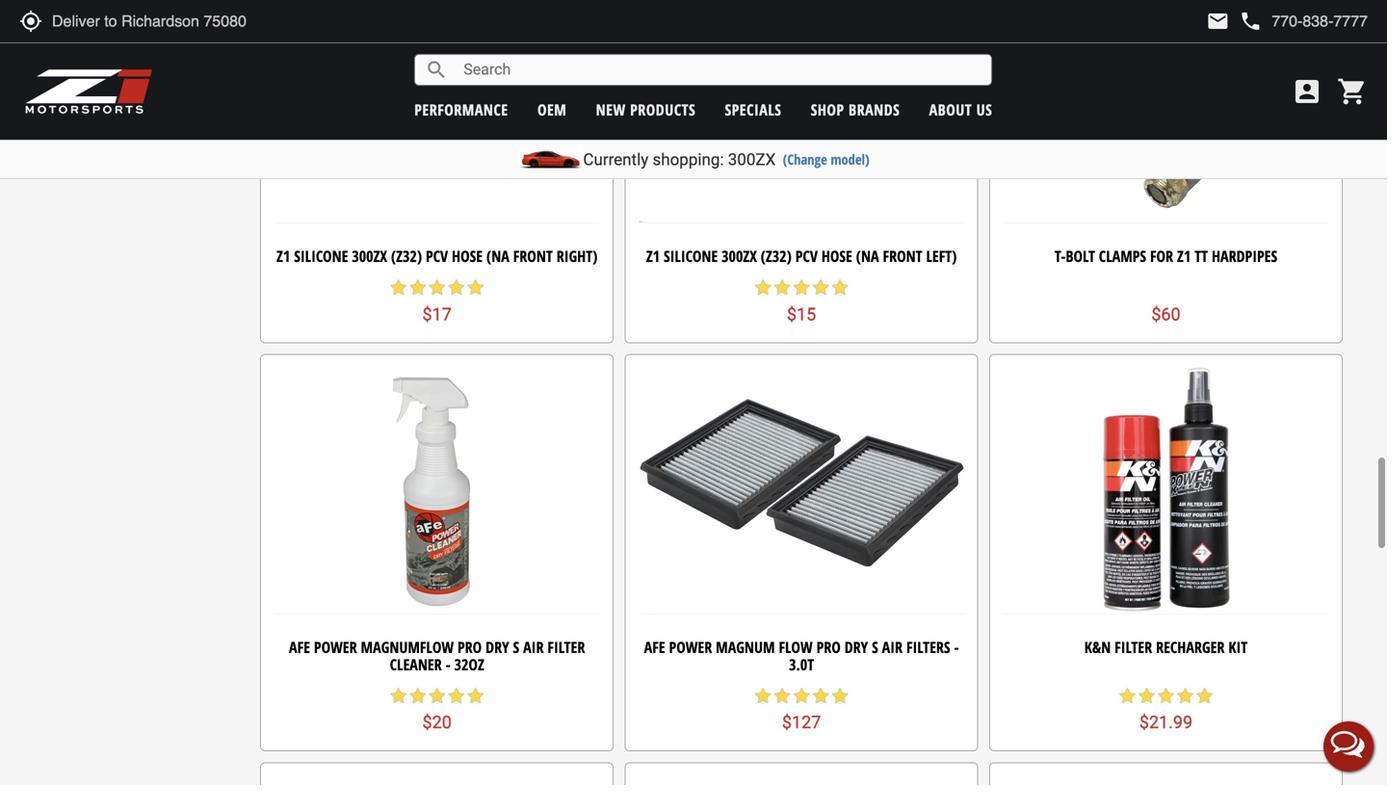 Task type: locate. For each thing, give the bounding box(es) containing it.
pro right 3.0t
[[817, 637, 841, 658]]

1 power from the left
[[314, 637, 357, 658]]

2 front from the left
[[883, 246, 923, 266]]

performance link
[[415, 99, 508, 120]]

k&n
[[1085, 637, 1111, 658]]

2 pro from the left
[[817, 637, 841, 658]]

2 horizontal spatial z1
[[1177, 246, 1191, 266]]

- right filters
[[954, 637, 959, 658]]

1 horizontal spatial hose
[[822, 246, 853, 266]]

power inside afe power magnumflow pro dry s air filter cleaner - 32oz
[[314, 637, 357, 658]]

1 horizontal spatial silicone
[[664, 246, 718, 266]]

1 pro from the left
[[458, 637, 482, 658]]

(na left left) at the top of the page
[[856, 246, 879, 266]]

right)
[[557, 246, 598, 266]]

1 (z32) from the left
[[391, 246, 422, 266]]

air
[[523, 637, 544, 658], [882, 637, 903, 658]]

pcv up star star star star star $17
[[426, 246, 448, 266]]

z1 silicone 300zx (z32) pcv hose (na front right)
[[277, 246, 598, 266]]

(z32)
[[391, 246, 422, 266], [761, 246, 792, 266]]

0 horizontal spatial afe
[[289, 637, 310, 658]]

1 pcv from the left
[[426, 246, 448, 266]]

s
[[513, 637, 519, 658], [872, 637, 878, 658]]

0 horizontal spatial filter
[[548, 637, 585, 658]]

1 horizontal spatial afe
[[644, 637, 665, 658]]

new products
[[596, 99, 696, 120]]

$17
[[423, 304, 452, 325]]

$21.99
[[1140, 713, 1193, 733]]

front for right)
[[513, 246, 553, 266]]

1 horizontal spatial power
[[669, 637, 712, 658]]

0 horizontal spatial (z32)
[[391, 246, 422, 266]]

1 silicone from the left
[[294, 246, 348, 266]]

2 s from the left
[[872, 637, 878, 658]]

3 z1 from the left
[[1177, 246, 1191, 266]]

air right 32oz
[[523, 637, 544, 658]]

0 horizontal spatial pcv
[[426, 246, 448, 266]]

1 z1 from the left
[[277, 246, 290, 266]]

shopping_cart link
[[1333, 76, 1368, 107]]

1 front from the left
[[513, 246, 553, 266]]

mail link
[[1207, 10, 1230, 33]]

flow
[[779, 637, 813, 658]]

1 horizontal spatial filter
[[1115, 637, 1153, 658]]

specials
[[725, 99, 782, 120]]

1 filter from the left
[[548, 637, 585, 658]]

- inside afe power magnum flow pro dry s air filters - 3.0t
[[954, 637, 959, 658]]

afe
[[289, 637, 310, 658], [644, 637, 665, 658]]

hose
[[452, 246, 483, 266], [822, 246, 853, 266]]

(na left right)
[[487, 246, 510, 266]]

3.0t
[[789, 654, 814, 675]]

2 z1 from the left
[[646, 246, 660, 266]]

oem link
[[538, 99, 567, 120]]

-
[[954, 637, 959, 658], [446, 654, 451, 675]]

power left the magnumflow
[[314, 637, 357, 658]]

z1 for z1 silicone 300zx (z32) pcv hose (na front left)
[[646, 246, 660, 266]]

account_box
[[1292, 76, 1323, 107]]

1 hose from the left
[[452, 246, 483, 266]]

1 afe from the left
[[289, 637, 310, 658]]

1 horizontal spatial front
[[883, 246, 923, 266]]

air inside afe power magnum flow pro dry s air filters - 3.0t
[[882, 637, 903, 658]]

air left filters
[[882, 637, 903, 658]]

1 air from the left
[[523, 637, 544, 658]]

power
[[314, 637, 357, 658], [669, 637, 712, 658]]

phone link
[[1239, 10, 1368, 33]]

afe power magnum flow pro dry s air filters - 3.0t
[[644, 637, 959, 675]]

$60
[[1152, 304, 1181, 325]]

dry right 32oz
[[486, 637, 509, 658]]

0 horizontal spatial pro
[[458, 637, 482, 658]]

(change
[[783, 150, 827, 169]]

1 horizontal spatial (z32)
[[761, 246, 792, 266]]

magnum
[[716, 637, 775, 658]]

0 horizontal spatial hose
[[452, 246, 483, 266]]

front left left) at the top of the page
[[883, 246, 923, 266]]

power left magnum
[[669, 637, 712, 658]]

afe inside afe power magnum flow pro dry s air filters - 3.0t
[[644, 637, 665, 658]]

300zx for z1 silicone 300zx (z32) pcv hose (na front left)
[[722, 246, 757, 266]]

0 horizontal spatial z1
[[277, 246, 290, 266]]

dry inside afe power magnumflow pro dry s air filter cleaner - 32oz
[[486, 637, 509, 658]]

afe inside afe power magnumflow pro dry s air filter cleaner - 32oz
[[289, 637, 310, 658]]

1 horizontal spatial air
[[882, 637, 903, 658]]

front left right)
[[513, 246, 553, 266]]

2 power from the left
[[669, 637, 712, 658]]

dry
[[486, 637, 509, 658], [845, 637, 868, 658]]

2 (z32) from the left
[[761, 246, 792, 266]]

0 horizontal spatial silicone
[[294, 246, 348, 266]]

- left 32oz
[[446, 654, 451, 675]]

1 dry from the left
[[486, 637, 509, 658]]

about us
[[929, 99, 993, 120]]

(z32) up star star star star star $17
[[391, 246, 422, 266]]

filter
[[548, 637, 585, 658], [1115, 637, 1153, 658]]

for
[[1150, 246, 1174, 266]]

hose up star star star star star $17
[[452, 246, 483, 266]]

(change model) link
[[783, 150, 870, 169]]

0 horizontal spatial power
[[314, 637, 357, 658]]

s left filters
[[872, 637, 878, 658]]

0 horizontal spatial (na
[[487, 246, 510, 266]]

z1 motorsports logo image
[[24, 67, 154, 116]]

1 horizontal spatial pro
[[817, 637, 841, 658]]

shopping:
[[653, 150, 724, 169]]

2 air from the left
[[882, 637, 903, 658]]

1 horizontal spatial z1
[[646, 246, 660, 266]]

0 horizontal spatial air
[[523, 637, 544, 658]]

(z32) up the star star star star star $15
[[761, 246, 792, 266]]

pcv up the star star star star star $15
[[796, 246, 818, 266]]

1 horizontal spatial s
[[872, 637, 878, 658]]

- for filters
[[954, 637, 959, 658]]

z1
[[277, 246, 290, 266], [646, 246, 660, 266], [1177, 246, 1191, 266]]

1 (na from the left
[[487, 246, 510, 266]]

pro
[[458, 637, 482, 658], [817, 637, 841, 658]]

performance
[[415, 99, 508, 120]]

1 horizontal spatial dry
[[845, 637, 868, 658]]

300zx
[[728, 150, 776, 169], [352, 246, 387, 266], [722, 246, 757, 266]]

bolt
[[1066, 246, 1095, 266]]

star
[[389, 278, 408, 297], [408, 278, 428, 297], [428, 278, 447, 297], [447, 278, 466, 297], [466, 278, 485, 297], [754, 278, 773, 297], [773, 278, 792, 297], [792, 278, 811, 297], [811, 278, 831, 297], [831, 278, 850, 297], [389, 686, 408, 706], [408, 686, 428, 706], [428, 686, 447, 706], [447, 686, 466, 706], [466, 686, 485, 706], [754, 686, 773, 706], [773, 686, 792, 706], [792, 686, 811, 706], [811, 686, 831, 706], [831, 686, 850, 706], [1118, 686, 1137, 706], [1137, 686, 1157, 706], [1157, 686, 1176, 706], [1176, 686, 1195, 706], [1195, 686, 1215, 706]]

front
[[513, 246, 553, 266], [883, 246, 923, 266]]

shop brands
[[811, 99, 900, 120]]

1 s from the left
[[513, 637, 519, 658]]

0 horizontal spatial -
[[446, 654, 451, 675]]

2 pcv from the left
[[796, 246, 818, 266]]

hose up the star star star star star $15
[[822, 246, 853, 266]]

star star star star star $20
[[389, 686, 485, 733]]

power for magnumflow
[[314, 637, 357, 658]]

32oz
[[454, 654, 484, 675]]

0 horizontal spatial dry
[[486, 637, 509, 658]]

1 horizontal spatial -
[[954, 637, 959, 658]]

account_box link
[[1287, 76, 1328, 107]]

magnumflow
[[361, 637, 454, 658]]

power inside afe power magnum flow pro dry s air filters - 3.0t
[[669, 637, 712, 658]]

2 afe from the left
[[644, 637, 665, 658]]

2 hose from the left
[[822, 246, 853, 266]]

star star star star star $127
[[754, 686, 850, 733]]

1 horizontal spatial (na
[[856, 246, 879, 266]]

silicone
[[294, 246, 348, 266], [664, 246, 718, 266]]

star star star star star $21.99
[[1118, 686, 1215, 733]]

oem
[[538, 99, 567, 120]]

2 (na from the left
[[856, 246, 879, 266]]

pcv
[[426, 246, 448, 266], [796, 246, 818, 266]]

hose for left)
[[822, 246, 853, 266]]

(na
[[487, 246, 510, 266], [856, 246, 879, 266]]

pro inside afe power magnum flow pro dry s air filters - 3.0t
[[817, 637, 841, 658]]

2 dry from the left
[[845, 637, 868, 658]]

shop
[[811, 99, 845, 120]]

$127
[[782, 713, 821, 733]]

dry right 3.0t
[[845, 637, 868, 658]]

0 horizontal spatial front
[[513, 246, 553, 266]]

$15
[[787, 304, 816, 325]]

s right 32oz
[[513, 637, 519, 658]]

2 silicone from the left
[[664, 246, 718, 266]]

1 horizontal spatial pcv
[[796, 246, 818, 266]]

z1 for z1 silicone 300zx (z32) pcv hose (na front right)
[[277, 246, 290, 266]]

- inside afe power magnumflow pro dry s air filter cleaner - 32oz
[[446, 654, 451, 675]]

pro right the cleaner
[[458, 637, 482, 658]]

shop brands link
[[811, 99, 900, 120]]

0 horizontal spatial s
[[513, 637, 519, 658]]



Task type: vqa. For each thing, say whether or not it's contained in the screenshot.


Task type: describe. For each thing, give the bounding box(es) containing it.
silicone for z1 silicone 300zx (z32) pcv hose (na front left)
[[664, 246, 718, 266]]

(na for right)
[[487, 246, 510, 266]]

kit
[[1229, 637, 1248, 658]]

(z32) for z1 silicone 300zx (z32) pcv hose (na front right)
[[391, 246, 422, 266]]

dry inside afe power magnum flow pro dry s air filters - 3.0t
[[845, 637, 868, 658]]

300zx for currently shopping: 300zx (change model)
[[728, 150, 776, 169]]

currently shopping: 300zx (change model)
[[583, 150, 870, 169]]

my_location
[[19, 10, 42, 33]]

filters
[[907, 637, 951, 658]]

s inside afe power magnumflow pro dry s air filter cleaner - 32oz
[[513, 637, 519, 658]]

hose for right)
[[452, 246, 483, 266]]

new products link
[[596, 99, 696, 120]]

mail phone
[[1207, 10, 1263, 33]]

star star star star star $15
[[754, 278, 850, 325]]

pcv for right)
[[426, 246, 448, 266]]

z1 silicone 300zx (z32) pcv hose (na front left)
[[646, 246, 957, 266]]

recharger
[[1156, 637, 1225, 658]]

hardpipes
[[1212, 246, 1278, 266]]

front for left)
[[883, 246, 923, 266]]

afe power magnumflow pro dry s air filter cleaner - 32oz
[[289, 637, 585, 675]]

brands
[[849, 99, 900, 120]]

2 filter from the left
[[1115, 637, 1153, 658]]

currently
[[583, 150, 649, 169]]

cleaner
[[390, 654, 442, 675]]

Search search field
[[448, 55, 992, 85]]

- for cleaner
[[446, 654, 451, 675]]

pro inside afe power magnumflow pro dry s air filter cleaner - 32oz
[[458, 637, 482, 658]]

products
[[630, 99, 696, 120]]

model)
[[831, 150, 870, 169]]

silicone for z1 silicone 300zx (z32) pcv hose (na front right)
[[294, 246, 348, 266]]

tt
[[1195, 246, 1208, 266]]

phone
[[1239, 10, 1263, 33]]

clamps
[[1099, 246, 1147, 266]]

afe for afe power magnum flow pro dry s air filters - 3.0t
[[644, 637, 665, 658]]

300zx for z1 silicone 300zx (z32) pcv hose (na front right)
[[352, 246, 387, 266]]

us
[[977, 99, 993, 120]]

search
[[425, 58, 448, 81]]

mail
[[1207, 10, 1230, 33]]

k&n filter recharger kit
[[1085, 637, 1248, 658]]

new
[[596, 99, 626, 120]]

s inside afe power magnum flow pro dry s air filters - 3.0t
[[872, 637, 878, 658]]

filter inside afe power magnumflow pro dry s air filter cleaner - 32oz
[[548, 637, 585, 658]]

(na for left)
[[856, 246, 879, 266]]

shopping_cart
[[1337, 76, 1368, 107]]

about us link
[[929, 99, 993, 120]]

left)
[[926, 246, 957, 266]]

air inside afe power magnumflow pro dry s air filter cleaner - 32oz
[[523, 637, 544, 658]]

power for magnum
[[669, 637, 712, 658]]

about
[[929, 99, 972, 120]]

pcv for left)
[[796, 246, 818, 266]]

$20
[[423, 713, 452, 733]]

(z32) for z1 silicone 300zx (z32) pcv hose (na front left)
[[761, 246, 792, 266]]

t-
[[1055, 246, 1066, 266]]

specials link
[[725, 99, 782, 120]]

star star star star star $17
[[389, 278, 485, 325]]

afe for afe power magnumflow pro dry s air filter cleaner - 32oz
[[289, 637, 310, 658]]

t-bolt clamps for z1 tt hardpipes
[[1055, 246, 1278, 266]]



